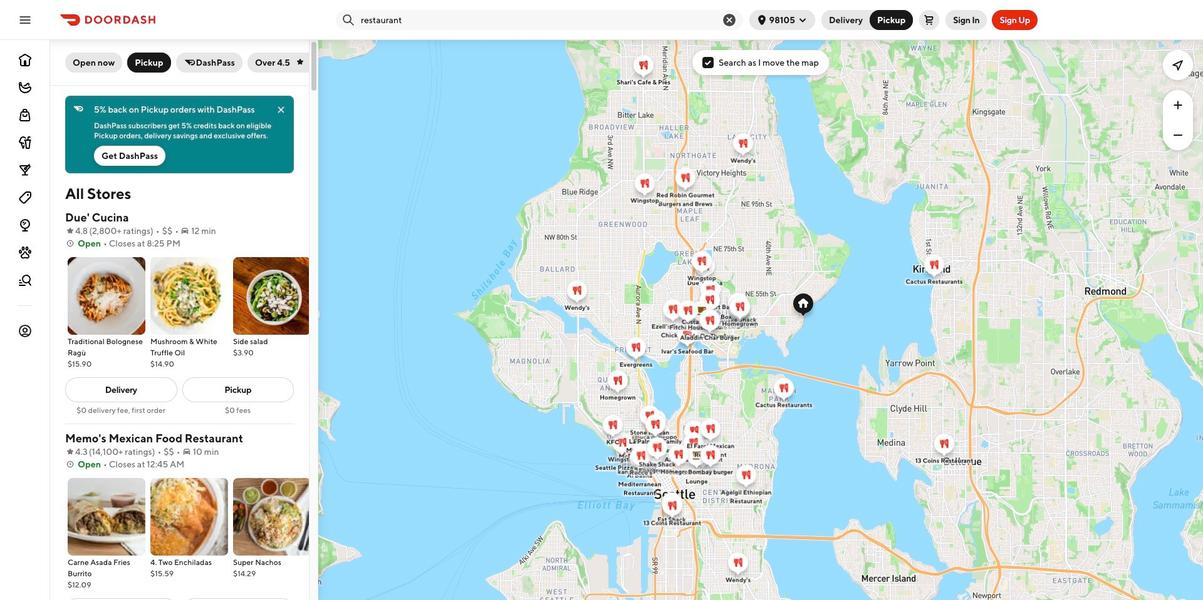 Task type: locate. For each thing, give the bounding box(es) containing it.
clear search input image
[[722, 12, 737, 27]]

4. two enchiladas image
[[150, 479, 228, 556]]

None button
[[821, 10, 878, 30], [870, 10, 913, 30], [821, 10, 878, 30], [870, 10, 913, 30]]

toggle order method (delivery or pickup) option group
[[821, 10, 913, 30]]

map region
[[318, 40, 1203, 601]]

None checkbox
[[702, 57, 714, 68]]

open menu image
[[18, 12, 33, 27]]

average rating of 4.3 out of 5 element
[[65, 446, 88, 459]]

super nachos image
[[233, 479, 311, 556]]



Task type: describe. For each thing, give the bounding box(es) containing it.
mushroom & white truffle oil image
[[150, 258, 228, 335]]

zoom in image
[[1171, 98, 1186, 113]]

zoom out image
[[1171, 128, 1186, 143]]

Store search: begin typing to search for stores available on DoorDash text field
[[361, 13, 712, 26]]

0 items, open order cart image
[[925, 15, 935, 25]]

recenter the map image
[[1171, 58, 1186, 73]]

side salad image
[[233, 258, 311, 335]]

traditional bolognese ragù image
[[68, 258, 145, 335]]

average rating of 4.8 out of 5 element
[[65, 225, 88, 237]]

carne asada fries burrito image
[[68, 479, 145, 556]]



Task type: vqa. For each thing, say whether or not it's contained in the screenshot.
(Steam- for (Steam-At-Home) Chocolate Buns (6 each) Decadent chocolate truffle enveloped in a soft, fluffy bun. A burst of chocolate lava in every bite. May contain peanuts.
no



